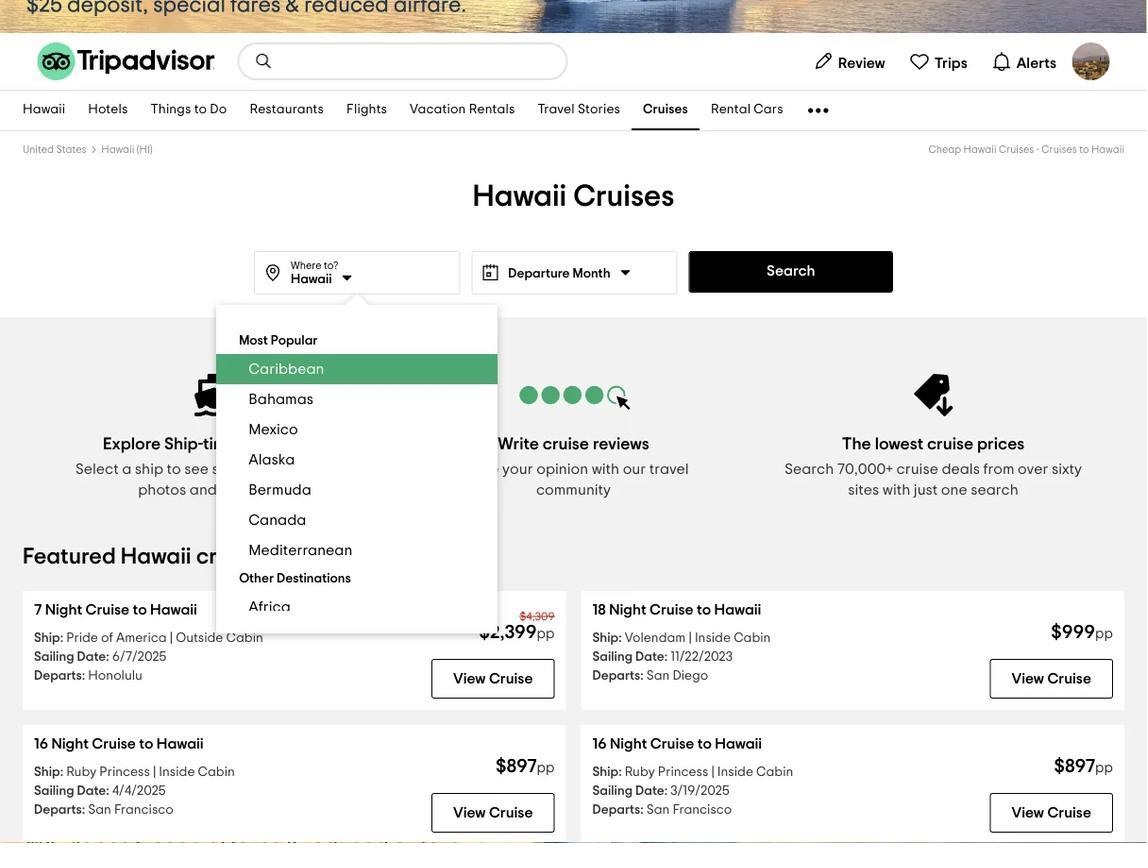 Task type: locate. For each thing, give the bounding box(es) containing it.
1 princess from the left
[[100, 766, 150, 779]]

16
[[34, 737, 48, 752], [593, 737, 607, 752]]

sailing inside ship : volendam | inside cabin sailing date: 11/22/2023 departs: san diego
[[593, 651, 633, 664]]

caribbean
[[249, 362, 324, 377]]

1 vertical spatial search
[[785, 462, 834, 477]]

cruises right -
[[1042, 145, 1077, 155]]

1 horizontal spatial ship
[[212, 462, 241, 477]]

sailing down "volendam"
[[593, 651, 633, 664]]

most popular
[[239, 334, 318, 348]]

ruby for 4/4/2025
[[66, 766, 97, 779]]

profile picture image
[[1073, 43, 1110, 80]]

0 horizontal spatial 16 night cruise to hawaii
[[34, 737, 204, 752]]

| inside ship : pride of america | outside cabin sailing date: 6/7/2025 departs: honolulu
[[170, 632, 173, 645]]

ship for ship : ruby princess | inside cabin sailing date: 3/19/2025 departs: san francisco
[[593, 766, 619, 779]]

francisco down 3/19/2025
[[673, 804, 732, 817]]

with left our
[[592, 462, 620, 477]]

pp inside $4,309 $2,399 pp
[[537, 627, 555, 641]]

ship‑tinerary™
[[164, 435, 273, 452]]

2 francisco from the left
[[673, 804, 732, 817]]

0 horizontal spatial $897 pp
[[496, 758, 555, 776]]

1 horizontal spatial $897 pp
[[1055, 758, 1114, 776]]

pp inside $999 pp
[[1096, 627, 1114, 641]]

view cruise for ship : ruby princess | inside cabin sailing date: 4/4/2025 departs: san francisco
[[453, 806, 533, 821]]

1 16 from the left
[[34, 737, 48, 752]]

cruise up other
[[196, 546, 258, 569]]

0 horizontal spatial francisco
[[114, 804, 174, 817]]

with left just
[[883, 483, 911, 498]]

0 horizontal spatial 16
[[34, 737, 48, 752]]

cars
[[754, 103, 784, 117]]

hawaii (hi) link
[[101, 145, 153, 155]]

None search field
[[239, 44, 566, 78]]

one
[[942, 483, 968, 498]]

1 ruby from the left
[[66, 766, 97, 779]]

ruby
[[66, 766, 97, 779], [625, 766, 655, 779]]

to up 11/22/2023
[[697, 603, 711, 618]]

travel stories
[[538, 103, 621, 117]]

search image
[[255, 52, 273, 71]]

cabin inside ship : pride of america | outside cabin sailing date: 6/7/2025 departs: honolulu
[[226, 632, 263, 645]]

view cruise for ship : ruby princess | inside cabin sailing date: 3/19/2025 departs: san francisco
[[1012, 806, 1092, 821]]

sailing
[[34, 651, 74, 664], [593, 651, 633, 664], [34, 785, 74, 798], [593, 785, 633, 798]]

night for ship : volendam | inside cabin sailing date: 11/22/2023 departs: san diego
[[609, 603, 647, 618]]

francisco inside ship : ruby princess | inside cabin sailing date: 4/4/2025 departs: san francisco
[[114, 804, 174, 817]]

ruby inside ship : ruby princess | inside cabin sailing date: 3/19/2025 departs: san francisco
[[625, 766, 655, 779]]

night
[[45, 603, 82, 618], [609, 603, 647, 618], [51, 737, 89, 752], [610, 737, 647, 752]]

to right -
[[1080, 145, 1090, 155]]

: inside ship : volendam | inside cabin sailing date: 11/22/2023 departs: san diego
[[619, 632, 622, 645]]

view for ship : ruby princess | inside cabin sailing date: 3/19/2025 departs: san francisco
[[1012, 806, 1045, 821]]

departs:
[[34, 670, 85, 683], [593, 670, 644, 683], [34, 804, 85, 817], [593, 804, 644, 817]]

inside up 3/19/2025
[[718, 766, 754, 779]]

flights
[[347, 103, 387, 117]]

date:
[[77, 651, 109, 664], [636, 651, 668, 664], [77, 785, 109, 798], [636, 785, 668, 798]]

ship inside ship : ruby princess | inside cabin sailing date: 4/4/2025 departs: san francisco
[[34, 766, 60, 779]]

featured hawaii cruise deals
[[23, 546, 319, 569]]

restaurants
[[250, 103, 324, 117]]

travel
[[538, 103, 575, 117]]

| left the outside
[[170, 632, 173, 645]]

ship for ship : pride of america | outside cabin sailing date: 6/7/2025 departs: honolulu
[[34, 632, 60, 645]]

ship right a
[[135, 462, 163, 477]]

1 horizontal spatial 16 night cruise to hawaii
[[593, 737, 762, 752]]

write
[[498, 435, 539, 452]]

sailing inside ship : pride of america | outside cabin sailing date: 6/7/2025 departs: honolulu
[[34, 651, 74, 664]]

deals inside the lowest cruise prices search 70,000+ cruise deals from over sixty sites with just one search
[[942, 462, 980, 477]]

to left the 'see'
[[167, 462, 181, 477]]

2 16 night cruise to hawaii from the left
[[593, 737, 762, 752]]

1 francisco from the left
[[114, 804, 174, 817]]

date: down "volendam"
[[636, 651, 668, 664]]

ship
[[34, 632, 60, 645], [593, 632, 619, 645], [34, 766, 60, 779], [593, 766, 619, 779]]

night up ship : ruby princess | inside cabin sailing date: 4/4/2025 departs: san francisco on the bottom left
[[51, 737, 89, 752]]

date: inside ship : ruby princess | inside cabin sailing date: 4/4/2025 departs: san francisco
[[77, 785, 109, 798]]

cruises link
[[632, 91, 700, 130]]

1 horizontal spatial francisco
[[673, 804, 732, 817]]

princess inside ship : ruby princess | inside cabin sailing date: 4/4/2025 departs: san francisco
[[100, 766, 150, 779]]

community
[[536, 483, 611, 498]]

ship inside ship : pride of america | outside cabin sailing date: 6/7/2025 departs: honolulu
[[34, 632, 60, 645]]

cruise
[[543, 435, 589, 452], [927, 435, 974, 452], [897, 462, 939, 477], [196, 546, 258, 569]]

to inside explore ship‑tinerary™ pages select a ship to see ship details, reviews, photos and itineraries
[[167, 462, 181, 477]]

san inside ship : ruby princess | inside cabin sailing date: 4/4/2025 departs: san francisco
[[88, 804, 111, 817]]

2 $897 from the left
[[1055, 758, 1096, 776]]

cruise up opinion
[[543, 435, 589, 452]]

alaska
[[249, 452, 295, 468]]

night right 7
[[45, 603, 82, 618]]

princess for 4/4/2025
[[100, 766, 150, 779]]

ship : ruby princess | inside cabin sailing date: 4/4/2025 departs: san francisco
[[34, 766, 235, 817]]

things to do link
[[139, 91, 238, 130]]

to up "4/4/2025"
[[139, 737, 153, 752]]

: inside ship : pride of america | outside cabin sailing date: 6/7/2025 departs: honolulu
[[60, 632, 63, 645]]

0 horizontal spatial $897
[[496, 758, 537, 776]]

6/7/2025
[[112, 651, 167, 664]]

united states link
[[23, 145, 86, 155]]

cruise
[[86, 603, 130, 618], [650, 603, 694, 618], [489, 672, 533, 687], [1048, 672, 1092, 687], [92, 737, 136, 752], [651, 737, 695, 752], [489, 806, 533, 821], [1048, 806, 1092, 821]]

san inside ship : ruby princess | inside cabin sailing date: 3/19/2025 departs: san francisco
[[647, 804, 670, 817]]

princess up 3/19/2025
[[658, 766, 709, 779]]

inside
[[695, 632, 731, 645], [159, 766, 195, 779], [718, 766, 754, 779]]

$897 pp
[[496, 758, 555, 776], [1055, 758, 1114, 776]]

opinion
[[537, 462, 589, 477]]

2 ruby from the left
[[625, 766, 655, 779]]

sailing left "4/4/2025"
[[34, 785, 74, 798]]

departs: inside ship : pride of america | outside cabin sailing date: 6/7/2025 departs: honolulu
[[34, 670, 85, 683]]

|
[[170, 632, 173, 645], [689, 632, 692, 645], [153, 766, 156, 779], [712, 766, 715, 779]]

francisco inside ship : ruby princess | inside cabin sailing date: 3/19/2025 departs: san francisco
[[673, 804, 732, 817]]

1 horizontal spatial deals
[[942, 462, 980, 477]]

departs: inside ship : ruby princess | inside cabin sailing date: 3/19/2025 departs: san francisco
[[593, 804, 644, 817]]

0 horizontal spatial deals
[[263, 546, 319, 569]]

inside inside ship : ruby princess | inside cabin sailing date: 3/19/2025 departs: san francisco
[[718, 766, 754, 779]]

united states
[[23, 145, 86, 155]]

: for ship : ruby princess | inside cabin sailing date: 3/19/2025 departs: san francisco
[[619, 766, 622, 779]]

2 princess from the left
[[658, 766, 709, 779]]

0 horizontal spatial with
[[592, 462, 620, 477]]

1 $897 pp from the left
[[496, 758, 555, 776]]

sailing down 'pride'
[[34, 651, 74, 664]]

$897 for ship : ruby princess | inside cabin sailing date: 4/4/2025 departs: san francisco
[[496, 758, 537, 776]]

date: left 3/19/2025
[[636, 785, 668, 798]]

ruby for 3/19/2025
[[625, 766, 655, 779]]

inside for ship : ruby princess | inside cabin sailing date: 3/19/2025 departs: san francisco
[[718, 766, 754, 779]]

: inside ship : ruby princess | inside cabin sailing date: 4/4/2025 departs: san francisco
[[60, 766, 63, 779]]

things
[[151, 103, 191, 117]]

cabin
[[226, 632, 263, 645], [734, 632, 771, 645], [198, 766, 235, 779], [757, 766, 794, 779]]

7
[[34, 603, 42, 618]]

2 16 from the left
[[593, 737, 607, 752]]

0 horizontal spatial princess
[[100, 766, 150, 779]]

16 night cruise to hawaii up ship : ruby princess | inside cabin sailing date: 3/19/2025 departs: san francisco
[[593, 737, 762, 752]]

0 horizontal spatial ship
[[135, 462, 163, 477]]

$897
[[496, 758, 537, 776], [1055, 758, 1096, 776]]

restaurants link
[[238, 91, 335, 130]]

| inside ship : ruby princess | inside cabin sailing date: 4/4/2025 departs: san francisco
[[153, 766, 156, 779]]

| up "4/4/2025"
[[153, 766, 156, 779]]

deals up 'one'
[[942, 462, 980, 477]]

princess inside ship : ruby princess | inside cabin sailing date: 3/19/2025 departs: san francisco
[[658, 766, 709, 779]]

pp for ship : ruby princess | inside cabin sailing date: 3/19/2025 departs: san francisco
[[1096, 761, 1114, 775]]

bermuda
[[249, 483, 311, 498]]

cheap
[[929, 145, 962, 155]]

write cruise reviews share your opinion with our travel community
[[458, 435, 689, 498]]

night up ship : ruby princess | inside cabin sailing date: 3/19/2025 departs: san francisco
[[610, 737, 647, 752]]

sailing left 3/19/2025
[[593, 785, 633, 798]]

16 night cruise to hawaii for 3/19/2025
[[593, 737, 762, 752]]

7 night cruise to hawaii
[[34, 603, 197, 618]]

1 16 night cruise to hawaii from the left
[[34, 737, 204, 752]]

hawaii (hi)
[[101, 145, 153, 155]]

hawaii link
[[11, 91, 77, 130]]

1 horizontal spatial $897
[[1055, 758, 1096, 776]]

pages
[[277, 435, 325, 452]]

inside for ship : ruby princess | inside cabin sailing date: 4/4/2025 departs: san francisco
[[159, 766, 195, 779]]

sites
[[848, 483, 880, 498]]

ship inside ship : ruby princess | inside cabin sailing date: 3/19/2025 departs: san francisco
[[593, 766, 619, 779]]

month
[[573, 267, 611, 281]]

pp for ship : ruby princess | inside cabin sailing date: 4/4/2025 departs: san francisco
[[537, 761, 555, 775]]

1 horizontal spatial with
[[883, 483, 911, 498]]

ship inside ship : volendam | inside cabin sailing date: 11/22/2023 departs: san diego
[[593, 632, 619, 645]]

states
[[56, 145, 86, 155]]

| up 11/22/2023
[[689, 632, 692, 645]]

departs: inside ship : volendam | inside cabin sailing date: 11/22/2023 departs: san diego
[[593, 670, 644, 683]]

rental cars
[[711, 103, 784, 117]]

: inside ship : ruby princess | inside cabin sailing date: 3/19/2025 departs: san francisco
[[619, 766, 622, 779]]

hawaii right -
[[1092, 145, 1125, 155]]

details,
[[244, 462, 295, 477]]

| up 3/19/2025
[[712, 766, 715, 779]]

trips link
[[901, 43, 976, 80]]

0 vertical spatial deals
[[942, 462, 980, 477]]

16 night cruise to hawaii for 4/4/2025
[[34, 737, 204, 752]]

$897 pp for ship : ruby princess | inside cabin sailing date: 4/4/2025 departs: san francisco
[[496, 758, 555, 776]]

departure month
[[508, 267, 611, 281]]

inside inside ship : ruby princess | inside cabin sailing date: 4/4/2025 departs: san francisco
[[159, 766, 195, 779]]

1 vertical spatial with
[[883, 483, 911, 498]]

ruby inside ship : ruby princess | inside cabin sailing date: 4/4/2025 departs: san francisco
[[66, 766, 97, 779]]

honolulu
[[88, 670, 143, 683]]

view for ship : volendam | inside cabin sailing date: 11/22/2023 departs: san diego
[[1012, 672, 1045, 687]]

: for ship : volendam | inside cabin sailing date: 11/22/2023 departs: san diego
[[619, 632, 622, 645]]

view cruise for ship : pride of america | outside cabin sailing date: 6/7/2025 departs: honolulu
[[453, 672, 533, 687]]

16 for ship : ruby princess | inside cabin sailing date: 3/19/2025 departs: san francisco
[[593, 737, 607, 752]]

featured
[[23, 546, 116, 569]]

francisco down "4/4/2025"
[[114, 804, 174, 817]]

$4,309
[[520, 611, 555, 622]]

date: down 'pride'
[[77, 651, 109, 664]]

0 vertical spatial with
[[592, 462, 620, 477]]

(hi)
[[137, 145, 153, 155]]

share
[[458, 462, 499, 477]]

ship : pride of america | outside cabin sailing date: 6/7/2025 departs: honolulu
[[34, 632, 263, 683]]

select
[[75, 462, 119, 477]]

sailing inside ship : ruby princess | inside cabin sailing date: 3/19/2025 departs: san francisco
[[593, 785, 633, 798]]

inside up "4/4/2025"
[[159, 766, 195, 779]]

2 $897 pp from the left
[[1055, 758, 1114, 776]]

0 horizontal spatial ruby
[[66, 766, 97, 779]]

cruise inside write cruise reviews share your opinion with our travel community
[[543, 435, 589, 452]]

pp
[[537, 627, 555, 641], [1096, 627, 1114, 641], [537, 761, 555, 775], [1096, 761, 1114, 775]]

1 horizontal spatial princess
[[658, 766, 709, 779]]

16 night cruise to hawaii up ship : ruby princess | inside cabin sailing date: 4/4/2025 departs: san francisco on the bottom left
[[34, 737, 204, 752]]

date: left "4/4/2025"
[[77, 785, 109, 798]]

volendam
[[625, 632, 686, 645]]

deals up other destinations at the left bottom
[[263, 546, 319, 569]]

1 horizontal spatial ruby
[[625, 766, 655, 779]]

1 horizontal spatial 16
[[593, 737, 607, 752]]

view for ship : ruby princess | inside cabin sailing date: 4/4/2025 departs: san francisco
[[453, 806, 486, 821]]

princess up "4/4/2025"
[[100, 766, 150, 779]]

america
[[116, 632, 167, 645]]

night right 18
[[609, 603, 647, 618]]

with
[[592, 462, 620, 477], [883, 483, 911, 498]]

san
[[647, 670, 670, 683], [88, 804, 111, 817], [647, 804, 670, 817]]

inside up 11/22/2023
[[695, 632, 731, 645]]

cruise up 'one'
[[927, 435, 974, 452]]

cruises left rental
[[643, 103, 688, 117]]

1 $897 from the left
[[496, 758, 537, 776]]

alerts link
[[983, 43, 1065, 80]]

ship down ship‑tinerary™
[[212, 462, 241, 477]]

francisco
[[114, 804, 174, 817], [673, 804, 732, 817]]

cruises
[[643, 103, 688, 117], [999, 145, 1035, 155], [1042, 145, 1077, 155], [573, 181, 675, 212]]



Task type: describe. For each thing, give the bounding box(es) containing it.
rentals
[[469, 103, 515, 117]]

night for ship : ruby princess | inside cabin sailing date: 3/19/2025 departs: san francisco
[[610, 737, 647, 752]]

cruises left -
[[999, 145, 1035, 155]]

sixty
[[1052, 462, 1082, 477]]

see
[[184, 462, 209, 477]]

2 ship from the left
[[212, 462, 241, 477]]

$897 for ship : ruby princess | inside cabin sailing date: 3/19/2025 departs: san francisco
[[1055, 758, 1096, 776]]

and
[[190, 483, 217, 498]]

do
[[210, 103, 227, 117]]

stories
[[578, 103, 621, 117]]

a
[[122, 462, 132, 477]]

hawaii right cheap
[[964, 145, 997, 155]]

advertisement region
[[0, 0, 1148, 33]]

reviews,
[[298, 462, 353, 477]]

lowest
[[875, 435, 924, 452]]

review
[[839, 55, 886, 70]]

1 vertical spatial deals
[[263, 546, 319, 569]]

the
[[842, 435, 872, 452]]

travel stories link
[[526, 91, 632, 130]]

date: inside ship : pride of america | outside cabin sailing date: 6/7/2025 departs: honolulu
[[77, 651, 109, 664]]

| inside ship : ruby princess | inside cabin sailing date: 3/19/2025 departs: san francisco
[[712, 766, 715, 779]]

africa
[[249, 600, 291, 615]]

pp for ship : volendam | inside cabin sailing date: 11/22/2023 departs: san diego
[[1096, 627, 1114, 641]]

cabin inside ship : volendam | inside cabin sailing date: 11/22/2023 departs: san diego
[[734, 632, 771, 645]]

hawaii down where to?
[[291, 272, 332, 286]]

prices
[[978, 435, 1025, 452]]

trips
[[935, 55, 968, 70]]

hawaii up 7 night cruise to hawaii
[[121, 546, 191, 569]]

where to?
[[291, 260, 339, 271]]

explore ship‑tinerary™ pages select a ship to see ship details, reviews, photos and itineraries
[[75, 435, 353, 498]]

: for ship : pride of america | outside cabin sailing date: 6/7/2025 departs: honolulu
[[60, 632, 63, 645]]

view for ship : pride of america | outside cabin sailing date: 6/7/2025 departs: honolulu
[[453, 672, 486, 687]]

18
[[593, 603, 606, 618]]

bahamas
[[249, 392, 314, 407]]

18 night cruise to hawaii
[[593, 603, 762, 618]]

cabin inside ship : ruby princess | inside cabin sailing date: 4/4/2025 departs: san francisco
[[198, 766, 235, 779]]

$999
[[1052, 623, 1096, 642]]

-
[[1037, 145, 1040, 155]]

with inside the lowest cruise prices search 70,000+ cruise deals from over sixty sites with just one search
[[883, 483, 911, 498]]

hawaii up united
[[23, 103, 65, 117]]

search
[[971, 483, 1019, 498]]

departs: inside ship : ruby princess | inside cabin sailing date: 4/4/2025 departs: san francisco
[[34, 804, 85, 817]]

review link
[[805, 43, 894, 80]]

flights link
[[335, 91, 399, 130]]

hawaii up 11/22/2023
[[715, 603, 762, 618]]

your
[[503, 462, 533, 477]]

pride
[[66, 632, 98, 645]]

hawaii up departure
[[473, 181, 567, 212]]

francisco for 4/4/2025
[[114, 804, 174, 817]]

vacation rentals
[[410, 103, 515, 117]]

just
[[914, 483, 938, 498]]

our
[[623, 462, 646, 477]]

princess for 3/19/2025
[[658, 766, 709, 779]]

with inside write cruise reviews share your opinion with our travel community
[[592, 462, 620, 477]]

to?
[[324, 260, 339, 271]]

francisco for 3/19/2025
[[673, 804, 732, 817]]

hawaii up the outside
[[150, 603, 197, 618]]

cabin inside ship : ruby princess | inside cabin sailing date: 3/19/2025 departs: san francisco
[[757, 766, 794, 779]]

cruises inside the cruises link
[[643, 103, 688, 117]]

hawaii up "4/4/2025"
[[157, 737, 204, 752]]

0 vertical spatial search
[[767, 264, 816, 279]]

: for ship : ruby princess | inside cabin sailing date: 4/4/2025 departs: san francisco
[[60, 766, 63, 779]]

travel
[[650, 462, 689, 477]]

search inside the lowest cruise prices search 70,000+ cruise deals from over sixty sites with just one search
[[785, 462, 834, 477]]

11/22/2023
[[671, 651, 733, 664]]

most
[[239, 334, 268, 348]]

$4,309 $2,399 pp
[[479, 611, 555, 642]]

view cruise for ship : volendam | inside cabin sailing date: 11/22/2023 departs: san diego
[[1012, 672, 1092, 687]]

things to do
[[151, 103, 227, 117]]

of
[[101, 632, 113, 645]]

date: inside ship : volendam | inside cabin sailing date: 11/22/2023 departs: san diego
[[636, 651, 668, 664]]

cruises up month
[[573, 181, 675, 212]]

night for ship : ruby princess | inside cabin sailing date: 4/4/2025 departs: san francisco
[[51, 737, 89, 752]]

other
[[239, 572, 274, 586]]

popular
[[271, 334, 318, 348]]

mexico
[[249, 422, 298, 437]]

16 for ship : ruby princess | inside cabin sailing date: 4/4/2025 departs: san francisco
[[34, 737, 48, 752]]

vacation
[[410, 103, 466, 117]]

rental cars link
[[700, 91, 795, 130]]

$999 pp
[[1052, 623, 1114, 642]]

hotels
[[88, 103, 128, 117]]

| inside ship : volendam | inside cabin sailing date: 11/22/2023 departs: san diego
[[689, 632, 692, 645]]

san inside ship : volendam | inside cabin sailing date: 11/22/2023 departs: san diego
[[647, 670, 670, 683]]

70,000+
[[838, 462, 894, 477]]

cheap hawaii cruises - cruises to hawaii
[[929, 145, 1125, 155]]

hawaii left (hi)
[[101, 145, 134, 155]]

photos
[[138, 483, 186, 498]]

1 ship from the left
[[135, 462, 163, 477]]

vacation rentals link
[[399, 91, 526, 130]]

san for ship : ruby princess | inside cabin sailing date: 3/19/2025 departs: san francisco
[[647, 804, 670, 817]]

sailing inside ship : ruby princess | inside cabin sailing date: 4/4/2025 departs: san francisco
[[34, 785, 74, 798]]

tripadvisor image
[[37, 43, 215, 80]]

united
[[23, 145, 54, 155]]

outside
[[176, 632, 223, 645]]

destinations
[[277, 572, 351, 586]]

night for ship : pride of america | outside cabin sailing date: 6/7/2025 departs: honolulu
[[45, 603, 82, 618]]

reviews
[[593, 435, 650, 452]]

hawaii up 3/19/2025
[[715, 737, 762, 752]]

$897 pp for ship : ruby princess | inside cabin sailing date: 3/19/2025 departs: san francisco
[[1055, 758, 1114, 776]]

rental
[[711, 103, 751, 117]]

departure
[[508, 267, 570, 281]]

4/4/2025
[[112, 785, 166, 798]]

cruise up just
[[897, 462, 939, 477]]

ship for ship : ruby princess | inside cabin sailing date: 4/4/2025 departs: san francisco
[[34, 766, 60, 779]]

san for ship : ruby princess | inside cabin sailing date: 4/4/2025 departs: san francisco
[[88, 804, 111, 817]]

hawaii cruises
[[473, 181, 675, 212]]

$2,399
[[479, 623, 537, 642]]

to up america
[[133, 603, 147, 618]]

hotels link
[[77, 91, 139, 130]]

ship for ship : volendam | inside cabin sailing date: 11/22/2023 departs: san diego
[[593, 632, 619, 645]]

date: inside ship : ruby princess | inside cabin sailing date: 3/19/2025 departs: san francisco
[[636, 785, 668, 798]]

ship : ruby princess | inside cabin sailing date: 3/19/2025 departs: san francisco
[[593, 766, 794, 817]]

inside inside ship : volendam | inside cabin sailing date: 11/22/2023 departs: san diego
[[695, 632, 731, 645]]

over
[[1018, 462, 1049, 477]]

other destinations
[[239, 572, 351, 586]]

to left do
[[194, 103, 207, 117]]

to up 3/19/2025
[[698, 737, 712, 752]]

canada
[[249, 513, 306, 528]]



Task type: vqa. For each thing, say whether or not it's contained in the screenshot.
11/22/2023
yes



